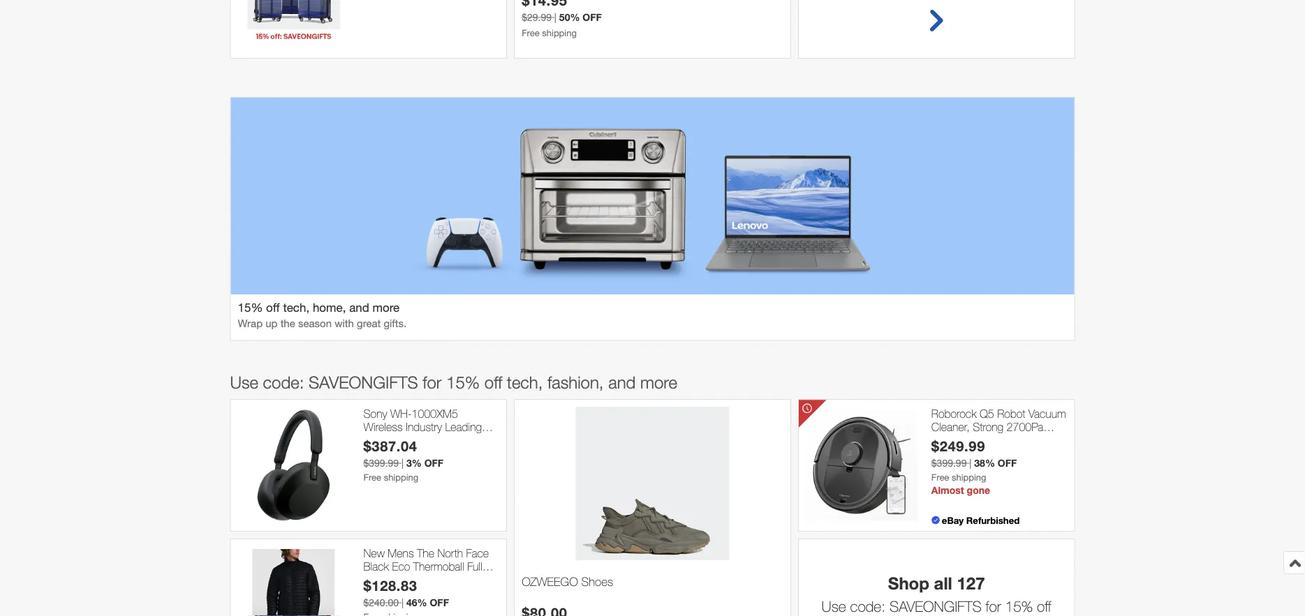 Task type: locate. For each thing, give the bounding box(es) containing it.
$399.99 inside $249.99 $399.99 | 38% off free shipping almost gone
[[932, 457, 967, 469]]

home,
[[313, 301, 346, 314]]

1 vertical spatial saveongifts
[[890, 598, 982, 615]]

saveongifts up sony
[[309, 373, 418, 392]]

50%
[[559, 11, 580, 23]]

off
[[583, 11, 602, 23], [266, 301, 280, 314], [485, 373, 502, 392], [424, 457, 444, 469], [998, 457, 1017, 469], [430, 597, 449, 609], [1037, 598, 1052, 615]]

the
[[417, 547, 434, 560]]

15%
[[238, 301, 263, 314], [446, 373, 480, 392], [1006, 598, 1033, 615]]

certified
[[977, 434, 1015, 447]]

saveongifts down all at the bottom of page
[[890, 598, 982, 615]]

0 vertical spatial saveongifts
[[309, 373, 418, 392]]

0 vertical spatial fashion,
[[548, 373, 604, 392]]

0 vertical spatial and
[[349, 301, 369, 314]]

use code: saveongifts for 15% off tech, fashion, and more
[[230, 373, 677, 392]]

free down headphones, in the left of the page
[[364, 472, 381, 483]]

all
[[934, 573, 953, 593]]

$128.83
[[364, 578, 418, 595]]

wh-
[[390, 407, 412, 420]]

0 horizontal spatial black
[[364, 560, 389, 574]]

ebay refurbished
[[942, 515, 1020, 526]]

black
[[430, 447, 455, 461], [364, 560, 389, 574]]

$399.99 inside "$387.04 $399.99 | 3% off free shipping"
[[364, 457, 399, 469]]

0 horizontal spatial fashion,
[[548, 373, 604, 392]]

off inside $249.99 $399.99 | 38% off free shipping almost gone
[[998, 457, 1017, 469]]

fashion, inside shop all 127 use code: saveongifts for 15% off tech, fashion, and more
[[899, 616, 947, 617]]

| left 46%
[[402, 597, 404, 609]]

gone
[[967, 485, 991, 496]]

black inside sony wh-1000xm5 wireless industry leading noise canceling headphones, black
[[430, 447, 455, 461]]

1 vertical spatial more
[[641, 373, 677, 392]]

refurbished down the "gone"
[[967, 515, 1020, 526]]

shop all 127 use code: saveongifts for 15% off tech, fashion, and more
[[822, 573, 1052, 617]]

| inside $249.99 $399.99 | 38% off free shipping almost gone
[[970, 457, 972, 469]]

$399.99 for $387.04
[[364, 457, 399, 469]]

0 horizontal spatial 15%
[[238, 301, 263, 314]]

off inside $29.99 | 50% off free shipping
[[583, 11, 602, 23]]

great
[[357, 317, 381, 329]]

free inside $249.99 $399.99 | 38% off free shipping almost gone
[[932, 472, 950, 483]]

1 vertical spatial use
[[822, 598, 846, 615]]

15% off tech, home, and more wrap up the season with great gifts.
[[238, 301, 407, 329]]

refurbished down suction at the right bottom of the page
[[932, 447, 987, 461]]

robot
[[998, 407, 1026, 420]]

| for $128.83
[[402, 597, 404, 609]]

matte
[[469, 574, 495, 587]]

shipping down 50%
[[542, 27, 577, 38]]

0 horizontal spatial for
[[423, 373, 442, 392]]

face
[[466, 547, 489, 560]]

| inside "$387.04 $399.99 | 3% off free shipping"
[[402, 457, 404, 469]]

1 horizontal spatial fashion,
[[899, 616, 947, 617]]

1 $399.99 from the left
[[364, 457, 399, 469]]

free inside $29.99 | 50% off free shipping
[[522, 27, 540, 38]]

0 vertical spatial for
[[423, 373, 442, 392]]

2 $399.99 from the left
[[932, 457, 967, 469]]

0 horizontal spatial $399.99
[[364, 457, 399, 469]]

code:
[[263, 373, 304, 392], [850, 598, 886, 615]]

|
[[555, 11, 557, 23], [402, 457, 404, 469], [970, 457, 972, 469], [402, 597, 404, 609]]

black down new
[[364, 560, 389, 574]]

1 horizontal spatial shipping
[[542, 27, 577, 38]]

0 horizontal spatial and
[[349, 301, 369, 314]]

puffer
[[440, 574, 466, 587]]

shipping down 3%
[[384, 472, 419, 483]]

1 horizontal spatial $399.99
[[932, 457, 967, 469]]

more
[[373, 301, 400, 314], [641, 373, 677, 392], [978, 616, 1009, 617]]

1 vertical spatial 15%
[[446, 373, 480, 392]]

0 horizontal spatial more
[[373, 301, 400, 314]]

0 vertical spatial tech,
[[283, 301, 310, 314]]

jacket
[[381, 574, 411, 587]]

1000xm5
[[412, 407, 458, 420]]

$399.99 down $249.99
[[932, 457, 967, 469]]

for inside shop all 127 use code: saveongifts for 15% off tech, fashion, and more
[[986, 598, 1001, 615]]

industry
[[406, 421, 442, 434]]

shipping for $249.99
[[952, 472, 987, 483]]

0 vertical spatial black
[[430, 447, 455, 461]]

shipping
[[542, 27, 577, 38], [384, 472, 419, 483], [952, 472, 987, 483]]

1 horizontal spatial for
[[986, 598, 1001, 615]]

1 horizontal spatial free
[[522, 27, 540, 38]]

free up "almost"
[[932, 472, 950, 483]]

cleaner,
[[932, 421, 970, 434]]

0 vertical spatial use
[[230, 373, 258, 392]]

0 vertical spatial refurbished
[[932, 447, 987, 461]]

2 vertical spatial 15%
[[1006, 598, 1033, 615]]

0 vertical spatial code:
[[263, 373, 304, 392]]

suction
[[932, 434, 967, 447]]

| inside $128.83 $240.00 | 46% off
[[402, 597, 404, 609]]

shipping inside $249.99 $399.99 | 38% off free shipping almost gone
[[952, 472, 987, 483]]

1 vertical spatial code:
[[850, 598, 886, 615]]

2 horizontal spatial 15%
[[1006, 598, 1033, 615]]

| left 50%
[[555, 11, 557, 23]]

2 horizontal spatial shipping
[[952, 472, 987, 483]]

black down canceling
[[430, 447, 455, 461]]

free down $29.99
[[522, 27, 540, 38]]

$399.99
[[364, 457, 399, 469], [932, 457, 967, 469]]

shipping up the "gone"
[[952, 472, 987, 483]]

free
[[522, 27, 540, 38], [364, 472, 381, 483], [932, 472, 950, 483]]

$399.99 for $249.99
[[932, 457, 967, 469]]

1 vertical spatial for
[[986, 598, 1001, 615]]

shipping for $387.04
[[384, 472, 419, 483]]

off inside $128.83 $240.00 | 46% off
[[430, 597, 449, 609]]

-
[[970, 434, 974, 447]]

coat
[[414, 574, 437, 587]]

1 horizontal spatial black
[[430, 447, 455, 461]]

tech,
[[283, 301, 310, 314], [507, 373, 543, 392], [865, 616, 895, 617]]

0 horizontal spatial tech,
[[283, 301, 310, 314]]

q5
[[980, 407, 995, 420]]

3%
[[407, 457, 422, 469]]

saveongifts
[[309, 373, 418, 392], [890, 598, 982, 615]]

1 horizontal spatial saveongifts
[[890, 598, 982, 615]]

1 horizontal spatial code:
[[850, 598, 886, 615]]

fashion,
[[548, 373, 604, 392], [899, 616, 947, 617]]

shipping inside "$387.04 $399.99 | 3% off free shipping"
[[384, 472, 419, 483]]

off inside "$387.04 $399.99 | 3% off free shipping"
[[424, 457, 444, 469]]

2 horizontal spatial more
[[978, 616, 1009, 617]]

for
[[423, 373, 442, 392], [986, 598, 1001, 615]]

off inside shop all 127 use code: saveongifts for 15% off tech, fashion, and more
[[1037, 598, 1052, 615]]

| inside $29.99 | 50% off free shipping
[[555, 11, 557, 23]]

1 horizontal spatial tech,
[[507, 373, 543, 392]]

1 vertical spatial fashion,
[[899, 616, 947, 617]]

headphones,
[[364, 447, 427, 461]]

1 horizontal spatial use
[[822, 598, 846, 615]]

vacuum
[[1029, 407, 1066, 420]]

2 horizontal spatial tech,
[[865, 616, 895, 617]]

shipping inside $29.99 | 50% off free shipping
[[542, 27, 577, 38]]

ozweego shoes
[[522, 575, 613, 589]]

$399.99 down $387.04
[[364, 457, 399, 469]]

| left "38%" at the right
[[970, 457, 972, 469]]

1 vertical spatial black
[[364, 560, 389, 574]]

0 horizontal spatial shipping
[[384, 472, 419, 483]]

2 vertical spatial tech,
[[865, 616, 895, 617]]

0 vertical spatial more
[[373, 301, 400, 314]]

1 horizontal spatial more
[[641, 373, 677, 392]]

0 vertical spatial 15%
[[238, 301, 263, 314]]

and
[[349, 301, 369, 314], [609, 373, 636, 392], [951, 616, 974, 617]]

shoes
[[582, 575, 613, 589]]

| left 3%
[[402, 457, 404, 469]]

1 horizontal spatial 15%
[[446, 373, 480, 392]]

refurbished
[[932, 447, 987, 461], [967, 515, 1020, 526]]

2 vertical spatial more
[[978, 616, 1009, 617]]

2 vertical spatial and
[[951, 616, 974, 617]]

thermoball
[[413, 560, 464, 574]]

2700pa
[[1007, 421, 1044, 434]]

use
[[230, 373, 258, 392], [822, 598, 846, 615]]

2 horizontal spatial and
[[951, 616, 974, 617]]

0 horizontal spatial free
[[364, 472, 381, 483]]

free inside "$387.04 $399.99 | 3% off free shipping"
[[364, 472, 381, 483]]

full
[[467, 560, 482, 574]]

1 vertical spatial and
[[609, 373, 636, 392]]

2 horizontal spatial free
[[932, 472, 950, 483]]

| for $249.99
[[970, 457, 972, 469]]

15% inside shop all 127 use code: saveongifts for 15% off tech, fashion, and more
[[1006, 598, 1033, 615]]



Task type: vqa. For each thing, say whether or not it's contained in the screenshot.
81 button
no



Task type: describe. For each thing, give the bounding box(es) containing it.
ebay
[[942, 515, 964, 526]]

code: inside shop all 127 use code: saveongifts for 15% off tech, fashion, and more
[[850, 598, 886, 615]]

eco
[[392, 560, 410, 574]]

leading
[[445, 421, 482, 434]]

roborock q5 robot vacuum cleaner, strong 2700pa suction - certified refurbished link
[[932, 407, 1068, 461]]

$249.99 $399.99 | 38% off free shipping almost gone
[[932, 438, 1017, 496]]

free for $387.04
[[364, 472, 381, 483]]

north
[[438, 547, 463, 560]]

$29.99 | 50% off free shipping
[[522, 11, 602, 38]]

| for $387.04
[[402, 457, 404, 469]]

off inside the 15% off tech, home, and more wrap up the season with great gifts.
[[266, 301, 280, 314]]

free for $249.99
[[932, 472, 950, 483]]

roborock q5 robot vacuum cleaner, strong 2700pa suction - certified refurbished
[[932, 407, 1066, 461]]

1 vertical spatial tech,
[[507, 373, 543, 392]]

sony
[[364, 407, 387, 420]]

more inside shop all 127 use code: saveongifts for 15% off tech, fashion, and more
[[978, 616, 1009, 617]]

0 horizontal spatial code:
[[263, 373, 304, 392]]

wrap
[[238, 317, 263, 329]]

almost
[[932, 485, 964, 496]]

127
[[957, 573, 985, 593]]

wireless
[[364, 421, 403, 434]]

saveongifts inside shop all 127 use code: saveongifts for 15% off tech, fashion, and more
[[890, 598, 982, 615]]

new
[[364, 547, 385, 560]]

1 horizontal spatial and
[[609, 373, 636, 392]]

and inside shop all 127 use code: saveongifts for 15% off tech, fashion, and more
[[951, 616, 974, 617]]

tech, inside the 15% off tech, home, and more wrap up the season with great gifts.
[[283, 301, 310, 314]]

refurbished inside roborock q5 robot vacuum cleaner, strong 2700pa suction - certified refurbished
[[932, 447, 987, 461]]

with
[[335, 317, 354, 329]]

0 horizontal spatial saveongifts
[[309, 373, 418, 392]]

season
[[298, 317, 332, 329]]

up
[[266, 317, 278, 329]]

$240.00
[[364, 597, 399, 609]]

and inside the 15% off tech, home, and more wrap up the season with great gifts.
[[349, 301, 369, 314]]

use inside shop all 127 use code: saveongifts for 15% off tech, fashion, and more
[[822, 598, 846, 615]]

$387.04 $399.99 | 3% off free shipping
[[364, 438, 444, 483]]

$249.99
[[932, 438, 986, 455]]

more inside the 15% off tech, home, and more wrap up the season with great gifts.
[[373, 301, 400, 314]]

38%
[[975, 457, 995, 469]]

46%
[[407, 597, 427, 609]]

roborock
[[932, 407, 977, 420]]

canceling
[[393, 434, 440, 447]]

zip
[[364, 574, 378, 587]]

new mens the north face black eco thermoball full zip jacket coat puffer matte
[[364, 547, 495, 587]]

$29.99
[[522, 11, 552, 23]]

noise
[[364, 434, 390, 447]]

the
[[281, 317, 295, 329]]

shop
[[888, 573, 930, 593]]

sony wh-1000xm5 wireless industry leading noise canceling headphones, black link
[[364, 407, 500, 461]]

black inside 'new mens the north face black eco thermoball full zip jacket coat puffer matte'
[[364, 560, 389, 574]]

gifts.
[[384, 317, 407, 329]]

strong
[[973, 421, 1004, 434]]

mens
[[388, 547, 414, 560]]

$387.04
[[364, 438, 418, 455]]

tech, inside shop all 127 use code: saveongifts for 15% off tech, fashion, and more
[[865, 616, 895, 617]]

ozweego
[[522, 575, 578, 589]]

sony wh-1000xm5 wireless industry leading noise canceling headphones, black
[[364, 407, 482, 461]]

0 horizontal spatial use
[[230, 373, 258, 392]]

$128.83 $240.00 | 46% off
[[364, 578, 449, 609]]

1 vertical spatial refurbished
[[967, 515, 1020, 526]]

new mens the north face black eco thermoball full zip jacket coat puffer matte link
[[364, 547, 500, 587]]

ozweego shoes link
[[522, 575, 784, 605]]

15% inside the 15% off tech, home, and more wrap up the season with great gifts.
[[238, 301, 263, 314]]



